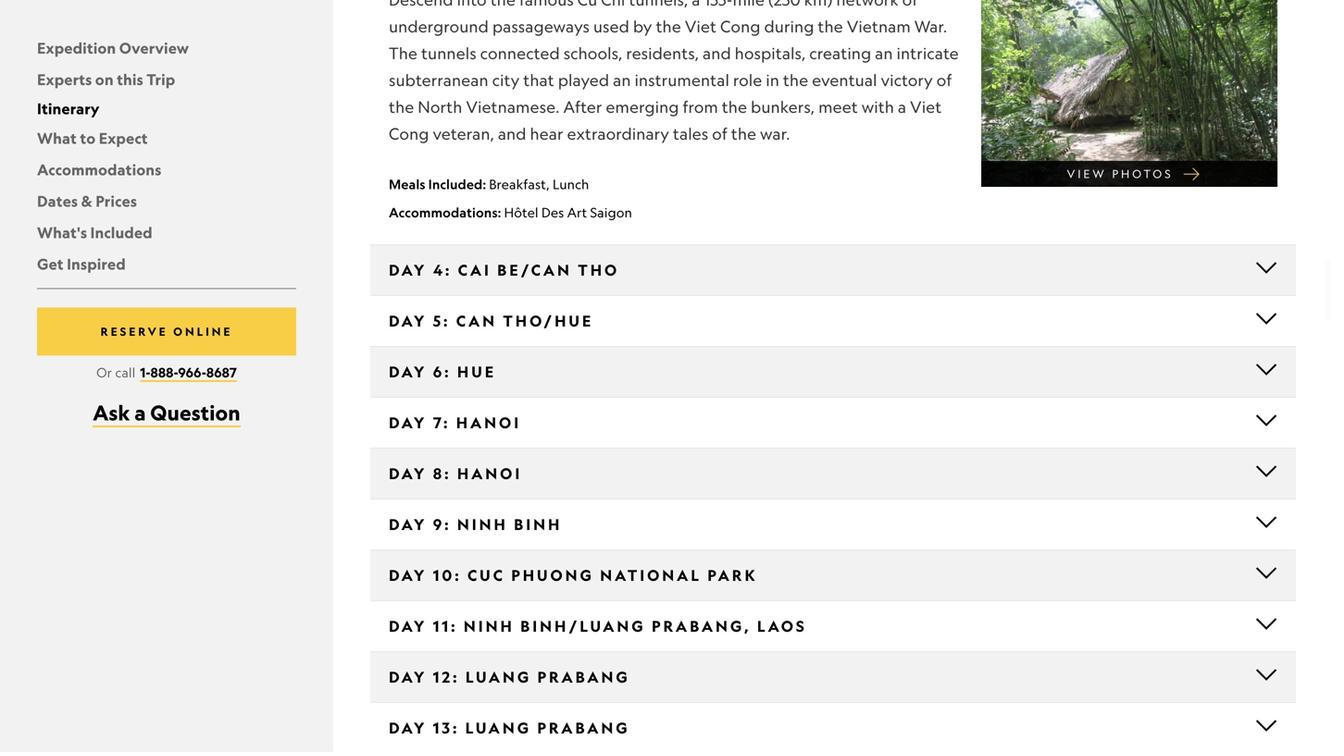 Task type: vqa. For each thing, say whether or not it's contained in the screenshot.
mile
yes



Task type: locate. For each thing, give the bounding box(es) containing it.
accommodations
[[37, 160, 161, 179]]

ninh for ninh binh
[[457, 515, 508, 534]]

day left 13:
[[389, 719, 427, 738]]

expedition
[[37, 38, 116, 57]]

day left 12:
[[389, 668, 427, 687]]

view itinerary info image for hue
[[1255, 358, 1278, 380]]

8 day from the top
[[389, 617, 427, 636]]

4 day from the top
[[389, 413, 427, 432]]

this
[[117, 70, 143, 89]]

binh
[[514, 515, 562, 534]]

tho/hue
[[503, 311, 594, 330]]

photos
[[1112, 167, 1173, 181]]

ninh for ninh binh/luang prabang, laos
[[464, 617, 515, 636]]

get inspired link
[[37, 255, 126, 273]]

1 horizontal spatial cong
[[720, 16, 761, 36]]

10 day from the top
[[389, 719, 427, 738]]

viet
[[685, 16, 717, 36], [910, 97, 942, 116]]

an down vietnam
[[875, 43, 893, 63]]

4 view itinerary info image from the top
[[1255, 715, 1278, 737]]

the down role
[[722, 97, 747, 116]]

0 vertical spatial luang
[[466, 668, 532, 687]]

10:
[[433, 566, 462, 585]]

11:
[[433, 617, 458, 636]]

cong down north
[[389, 124, 429, 143]]

day 6: hue
[[389, 362, 496, 381]]

accommodations: hôtel des art saigon
[[389, 204, 632, 221]]

a right 'with'
[[898, 97, 906, 116]]

2 prabang from the top
[[537, 719, 630, 738]]

2 view itinerary info image from the top
[[1255, 409, 1278, 431]]

by
[[633, 16, 652, 36]]

0 vertical spatial an
[[875, 43, 893, 63]]

day left the 10:
[[389, 566, 427, 585]]

ninh right 9:
[[457, 515, 508, 534]]

dates & prices link
[[37, 192, 137, 211]]

5 view itinerary info image from the top
[[1255, 613, 1278, 635]]

lunch
[[553, 176, 589, 192]]

a left 155-
[[692, 0, 700, 9]]

arrow right new icon image
[[1183, 165, 1201, 183]]

reserve online
[[101, 325, 233, 339]]

0 vertical spatial hanoi
[[456, 413, 521, 432]]

2 horizontal spatial of
[[937, 70, 952, 90]]

can
[[456, 311, 497, 330]]

prices
[[96, 192, 137, 211]]

1 horizontal spatial and
[[703, 43, 731, 63]]

experts on this trip link
[[37, 70, 175, 89]]

day left 11:
[[389, 617, 427, 636]]

cong
[[720, 16, 761, 36], [389, 124, 429, 143]]

a
[[692, 0, 700, 9], [898, 97, 906, 116], [134, 400, 146, 426]]

view itinerary info image
[[1255, 307, 1278, 329], [1255, 358, 1278, 380], [1255, 460, 1278, 482], [1255, 715, 1278, 737]]

or call 1-888-966-8687
[[96, 364, 237, 381]]

laos
[[757, 617, 807, 636]]

viet down 155-
[[685, 16, 717, 36]]

emerging
[[606, 97, 679, 116]]

0 vertical spatial cong
[[720, 16, 761, 36]]

the left north
[[389, 97, 414, 116]]

day left 5:
[[389, 311, 427, 330]]

day 5: can tho/hue
[[389, 311, 594, 330]]

9 day from the top
[[389, 668, 427, 687]]

prabang down day 12: luang prabang
[[537, 719, 630, 738]]

ninh
[[457, 515, 508, 534], [464, 617, 515, 636]]

creating
[[809, 43, 871, 63]]

2 luang from the top
[[465, 719, 531, 738]]

1 day from the top
[[389, 260, 427, 279]]

the
[[490, 0, 516, 9], [656, 16, 681, 36], [818, 16, 843, 36], [783, 70, 808, 90], [389, 97, 414, 116], [722, 97, 747, 116], [731, 124, 756, 143]]

hanoi right 7:
[[456, 413, 521, 432]]

luang for day 12:
[[466, 668, 532, 687]]

tho
[[578, 260, 619, 279]]

of up war.
[[902, 0, 918, 9]]

online
[[173, 325, 233, 339]]

the right into
[[490, 0, 516, 9]]

0 vertical spatial prabang
[[537, 668, 630, 687]]

view
[[1067, 167, 1107, 181]]

1 luang from the top
[[466, 668, 532, 687]]

view itinerary info image for hanoi
[[1255, 460, 1278, 482]]

what's included
[[37, 223, 153, 242]]

what to expect link
[[37, 129, 148, 148]]

the down tunnels,
[[656, 16, 681, 36]]

1 vertical spatial of
[[937, 70, 952, 90]]

day for day 7:
[[389, 413, 427, 432]]

day left the 4:
[[389, 260, 427, 279]]

hanoi
[[456, 413, 521, 432], [457, 464, 522, 483]]

2 view itinerary info image from the top
[[1255, 358, 1278, 380]]

and up 'instrumental'
[[703, 43, 731, 63]]

during
[[764, 16, 814, 36]]

0 horizontal spatial an
[[613, 70, 631, 90]]

prabang,
[[652, 617, 751, 636]]

1 horizontal spatial an
[[875, 43, 893, 63]]

0 horizontal spatial of
[[712, 124, 727, 143]]

hanoi for day 7: hanoi
[[456, 413, 521, 432]]

0 vertical spatial of
[[902, 0, 918, 9]]

1 vertical spatial prabang
[[537, 719, 630, 738]]

4 view itinerary info image from the top
[[1255, 562, 1278, 584]]

3 day from the top
[[389, 362, 427, 381]]

day left 6:
[[389, 362, 427, 381]]

meet
[[818, 97, 858, 116]]

0 vertical spatial ninh
[[457, 515, 508, 534]]

day for day 8:
[[389, 464, 427, 483]]

0 horizontal spatial a
[[134, 400, 146, 426]]

1 horizontal spatial viet
[[910, 97, 942, 116]]

2 day from the top
[[389, 311, 427, 330]]

and down vietnamese.
[[498, 124, 526, 143]]

cai
[[458, 260, 491, 279]]

victory
[[881, 70, 933, 90]]

a right ask
[[134, 400, 146, 426]]

1 horizontal spatial a
[[692, 0, 700, 9]]

used
[[593, 16, 629, 36]]

966-
[[178, 364, 206, 381]]

6 day from the top
[[389, 515, 427, 534]]

hanoi right 8:
[[457, 464, 522, 483]]

12:
[[433, 668, 460, 687]]

1 prabang from the top
[[537, 668, 630, 687]]

1 vertical spatial hanoi
[[457, 464, 522, 483]]

1 vertical spatial and
[[498, 124, 526, 143]]

0 vertical spatial viet
[[685, 16, 717, 36]]

expedition overview link
[[37, 38, 189, 57]]

0 vertical spatial a
[[692, 0, 700, 9]]

view itinerary info image for binh/luang
[[1255, 613, 1278, 635]]

3 view itinerary info image from the top
[[1255, 511, 1278, 533]]

art
[[567, 204, 587, 220]]

5 day from the top
[[389, 464, 427, 483]]

view itinerary info image
[[1255, 256, 1278, 278], [1255, 409, 1278, 431], [1255, 511, 1278, 533], [1255, 562, 1278, 584], [1255, 613, 1278, 635], [1255, 664, 1278, 686]]

view photos
[[1067, 167, 1173, 181]]

2 vertical spatial a
[[134, 400, 146, 426]]

prabang down binh/luang
[[537, 668, 630, 687]]

experts
[[37, 70, 92, 89]]

north
[[418, 97, 462, 116]]

played
[[558, 70, 609, 90]]

day left 9:
[[389, 515, 427, 534]]

hanoi for day 8: hanoi
[[457, 464, 522, 483]]

of down intricate
[[937, 70, 952, 90]]

binh/luang
[[520, 617, 646, 636]]

ninh right 11:
[[464, 617, 515, 636]]

0 horizontal spatial and
[[498, 124, 526, 143]]

1 vertical spatial ninh
[[464, 617, 515, 636]]

saigon
[[590, 204, 632, 220]]

expect
[[99, 129, 148, 148]]

6 view itinerary info image from the top
[[1255, 664, 1278, 686]]

park
[[708, 566, 758, 585]]

of right tales
[[712, 124, 727, 143]]

the right in
[[783, 70, 808, 90]]

an up emerging
[[613, 70, 631, 90]]

to
[[80, 129, 96, 148]]

7 day from the top
[[389, 566, 427, 585]]

1 view itinerary info image from the top
[[1255, 256, 1278, 278]]

prabang
[[537, 668, 630, 687], [537, 719, 630, 738]]

day
[[389, 260, 427, 279], [389, 311, 427, 330], [389, 362, 427, 381], [389, 413, 427, 432], [389, 464, 427, 483], [389, 515, 427, 534], [389, 566, 427, 585], [389, 617, 427, 636], [389, 668, 427, 687], [389, 719, 427, 738]]

chi
[[601, 0, 625, 9]]

1 vertical spatial luang
[[465, 719, 531, 738]]

with
[[862, 97, 894, 116]]

luang down day 12: luang prabang
[[465, 719, 531, 738]]

luang up day 13: luang prabang
[[466, 668, 532, 687]]

prabang for day 12: luang prabang
[[537, 668, 630, 687]]

1 view itinerary info image from the top
[[1255, 307, 1278, 329]]

schools,
[[563, 43, 622, 63]]

of
[[902, 0, 918, 9], [937, 70, 952, 90], [712, 124, 727, 143]]

3 view itinerary info image from the top
[[1255, 460, 1278, 482]]

accommodations link
[[37, 160, 161, 179]]

tunnels,
[[629, 0, 688, 9]]

meals
[[389, 176, 425, 192]]

day left 7:
[[389, 413, 427, 432]]

1 horizontal spatial of
[[902, 0, 918, 9]]

view itinerary info image for prabang
[[1255, 664, 1278, 686]]

connected
[[480, 43, 560, 63]]

meals included: breakfast, lunch
[[389, 176, 589, 192]]

1 vertical spatial a
[[898, 97, 906, 116]]

4:
[[433, 260, 452, 279]]

question
[[150, 400, 241, 426]]

1 vertical spatial an
[[613, 70, 631, 90]]

1 vertical spatial viet
[[910, 97, 942, 116]]

1 vertical spatial cong
[[389, 124, 429, 143]]

view itinerary info image for can tho/hue
[[1255, 307, 1278, 329]]

day left 8:
[[389, 464, 427, 483]]

luang
[[466, 668, 532, 687], [465, 719, 531, 738]]

cong down mile
[[720, 16, 761, 36]]

included:
[[428, 176, 486, 192]]

0 horizontal spatial viet
[[685, 16, 717, 36]]

viet down victory
[[910, 97, 942, 116]]

call
[[115, 365, 135, 380]]

passageways
[[492, 16, 590, 36]]

day for day 13:
[[389, 719, 427, 738]]

day 13: luang prabang
[[389, 719, 630, 738]]



Task type: describe. For each thing, give the bounding box(es) containing it.
city
[[492, 70, 520, 90]]

what
[[37, 129, 77, 148]]

km)
[[804, 0, 833, 9]]

trip
[[146, 70, 175, 89]]

&
[[81, 192, 92, 211]]

0 vertical spatial and
[[703, 43, 731, 63]]

1-
[[140, 364, 150, 381]]

tales
[[673, 124, 708, 143]]

day for day 6:
[[389, 362, 427, 381]]

what's included link
[[37, 223, 153, 242]]

inspired
[[67, 255, 126, 273]]

1-888-966-8687 link
[[140, 364, 237, 382]]

underground
[[389, 16, 489, 36]]

vietnamese.
[[466, 97, 560, 116]]

dates & prices
[[37, 192, 137, 211]]

luang for day 13:
[[465, 719, 531, 738]]

role
[[733, 70, 762, 90]]

cu
[[577, 0, 597, 9]]

what to expect
[[37, 129, 148, 148]]

war.
[[914, 16, 947, 36]]

day for day 4:
[[389, 260, 427, 279]]

the left war.
[[731, 124, 756, 143]]

or
[[96, 365, 112, 380]]

day 4: cai be/can tho
[[389, 260, 619, 279]]

des
[[541, 204, 564, 220]]

that
[[523, 70, 554, 90]]

be/can
[[497, 260, 572, 279]]

vietnam
[[847, 16, 911, 36]]

intricate
[[897, 43, 959, 63]]

get
[[37, 255, 64, 273]]

network
[[836, 0, 899, 9]]

day for day 11:
[[389, 617, 427, 636]]

day 7: hanoi
[[389, 413, 521, 432]]

cuc
[[467, 566, 505, 585]]

reserve online link
[[37, 308, 296, 356]]

6:
[[433, 362, 451, 381]]

descend into the famous cu chi tunnels, a 155-mile (250 km) network of underground passageways used by the viet cong during the vietnam war. the tunnels connected schools, residents, and hospitals, creating an intricate subterranean city that played an instrumental role in the eventual victory of the north vietnamese. after emerging from the bunkers, meet with a viet cong veteran, and hear extraordinary tales of the war.
[[389, 0, 959, 143]]

the
[[389, 43, 418, 63]]

breakfast,
[[489, 176, 550, 192]]

accommodations:
[[389, 204, 501, 221]]

view itinerary info image for binh
[[1255, 511, 1278, 533]]

hôtel
[[504, 204, 538, 220]]

mile
[[733, 0, 765, 9]]

8:
[[433, 464, 451, 483]]

residents,
[[626, 43, 699, 63]]

5:
[[433, 311, 450, 330]]

155-
[[704, 0, 733, 9]]

what's
[[37, 223, 87, 242]]

9:
[[433, 515, 451, 534]]

dates
[[37, 192, 78, 211]]

view itinerary info image for phuong
[[1255, 562, 1278, 584]]

veteran,
[[433, 124, 494, 143]]

subterranean
[[389, 70, 489, 90]]

day 11: ninh binh/luang prabang, laos
[[389, 617, 807, 636]]

reserve
[[101, 325, 168, 339]]

instrumental
[[635, 70, 729, 90]]

day for day 5:
[[389, 311, 427, 330]]

7:
[[433, 413, 450, 432]]

ask a question
[[93, 400, 241, 426]]

included
[[90, 223, 153, 242]]

day for day 9:
[[389, 515, 427, 534]]

view itinerary info image for luang prabang
[[1255, 715, 1278, 737]]

the down km)
[[818, 16, 843, 36]]

0 horizontal spatial cong
[[389, 124, 429, 143]]

2 vertical spatial of
[[712, 124, 727, 143]]

prabang for day 13: luang prabang
[[537, 719, 630, 738]]

hospitals,
[[735, 43, 806, 63]]

get inspired
[[37, 255, 126, 273]]

on
[[95, 70, 114, 89]]

a inside button
[[134, 400, 146, 426]]

national
[[600, 566, 702, 585]]

from
[[683, 97, 718, 116]]

descend
[[389, 0, 453, 9]]

bunkers,
[[751, 97, 815, 116]]

2 horizontal spatial a
[[898, 97, 906, 116]]

day for day 12:
[[389, 668, 427, 687]]

a thatched roof structure on a dirt road in the jungle image
[[981, 0, 1278, 187]]

hue
[[457, 362, 496, 381]]

888-
[[150, 364, 178, 381]]

itinerary link
[[37, 99, 100, 118]]

hear
[[530, 124, 563, 143]]

in
[[766, 70, 779, 90]]

day 12: luang prabang
[[389, 668, 630, 687]]

day for day 10:
[[389, 566, 427, 585]]

day 9: ninh binh
[[389, 515, 562, 534]]

experts on this trip
[[37, 70, 175, 89]]

day 10: cuc phuong national park
[[389, 566, 758, 585]]

into
[[457, 0, 487, 9]]

view itinerary info image for be/can
[[1255, 256, 1278, 278]]



